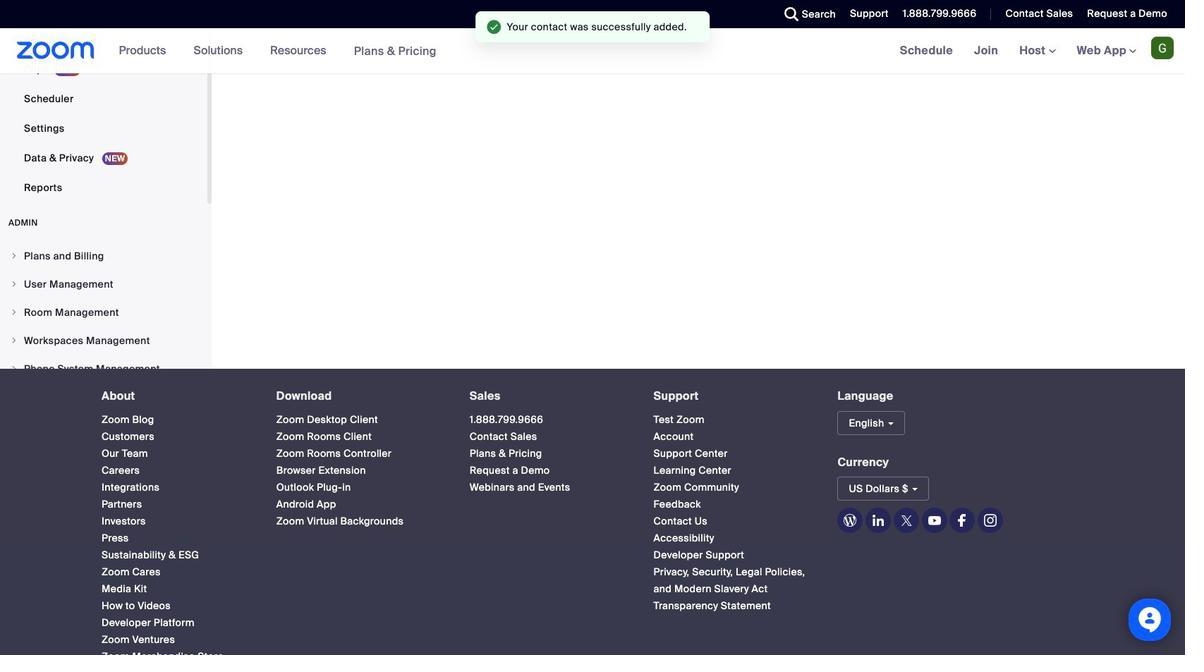 Task type: locate. For each thing, give the bounding box(es) containing it.
1 menu item from the top
[[0, 243, 207, 270]]

right image for fifth menu item from the top
[[10, 365, 18, 373]]

2 heading from the left
[[276, 390, 444, 403]]

banner
[[0, 28, 1185, 74]]

product information navigation
[[108, 28, 447, 74]]

1 right image from the top
[[10, 252, 18, 260]]

menu item
[[0, 243, 207, 270], [0, 271, 207, 298], [0, 299, 207, 326], [0, 327, 207, 354], [0, 356, 207, 382]]

heading
[[102, 390, 251, 403], [276, 390, 444, 403], [470, 390, 628, 403], [654, 390, 812, 403]]

1 heading from the left
[[102, 390, 251, 403]]

right image for 4th menu item from the top of the admin menu "menu"
[[10, 337, 18, 345]]

meetings navigation
[[890, 28, 1185, 74]]

4 right image from the top
[[10, 337, 18, 345]]

2 menu item from the top
[[0, 271, 207, 298]]

3 menu item from the top
[[0, 299, 207, 326]]

3 heading from the left
[[470, 390, 628, 403]]

2 right image from the top
[[10, 280, 18, 289]]

main content main content
[[212, 0, 1185, 369]]

right image
[[10, 252, 18, 260], [10, 280, 18, 289], [10, 308, 18, 317], [10, 337, 18, 345], [10, 365, 18, 373]]

5 right image from the top
[[10, 365, 18, 373]]

3 right image from the top
[[10, 308, 18, 317]]

admin menu menu
[[0, 243, 207, 440]]

success image
[[487, 20, 501, 34]]



Task type: describe. For each thing, give the bounding box(es) containing it.
right image for 3rd menu item
[[10, 308, 18, 317]]

profile picture image
[[1152, 37, 1174, 59]]

4 heading from the left
[[654, 390, 812, 403]]

5 menu item from the top
[[0, 356, 207, 382]]

right image for fourth menu item from the bottom
[[10, 280, 18, 289]]

right image for 1st menu item
[[10, 252, 18, 260]]

zoom logo image
[[17, 42, 94, 59]]

personal menu menu
[[0, 0, 207, 203]]

4 menu item from the top
[[0, 327, 207, 354]]



Task type: vqa. For each thing, say whether or not it's contained in the screenshot.
product information navigation
yes



